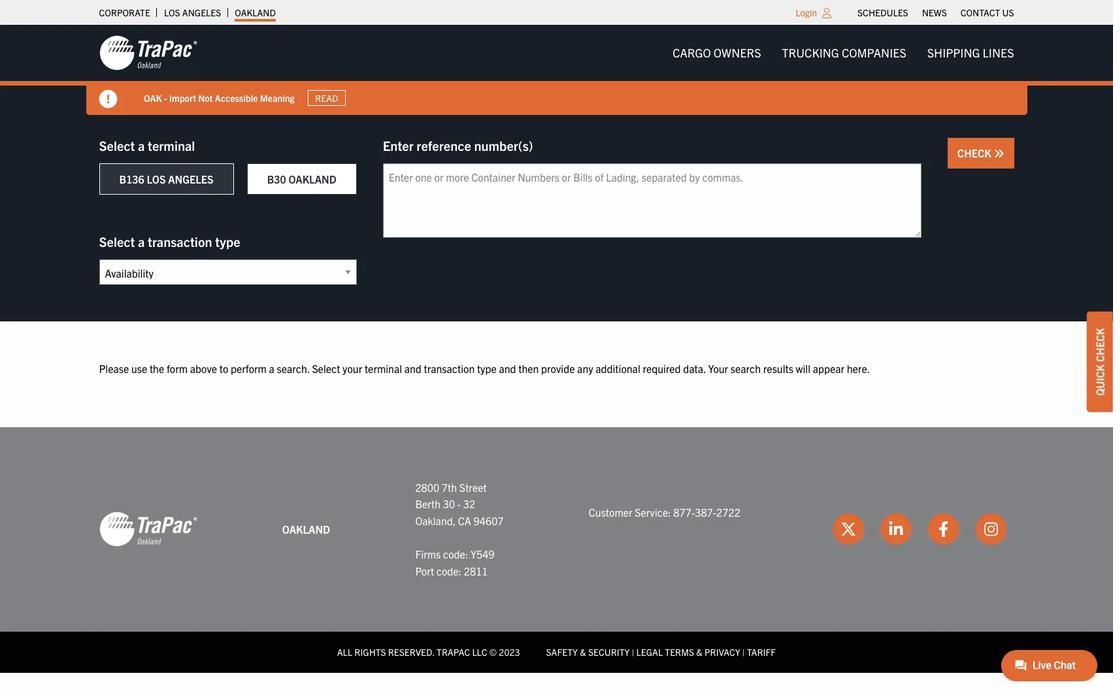 Task type: locate. For each thing, give the bounding box(es) containing it.
customer service: 877-387-2722
[[589, 506, 741, 519]]

to
[[220, 362, 228, 375]]

- inside 2800 7th street berth 30 - 32 oakland, ca 94607
[[458, 498, 461, 511]]

1 vertical spatial terminal
[[365, 362, 402, 375]]

select down b136
[[99, 233, 135, 250]]

menu bar containing cargo owners
[[663, 40, 1025, 66]]

reserved.
[[388, 647, 435, 659]]

1 vertical spatial -
[[458, 498, 461, 511]]

0 horizontal spatial and
[[405, 362, 422, 375]]

y549
[[471, 548, 495, 561]]

login
[[796, 7, 818, 18]]

los angeles link
[[164, 3, 221, 22]]

code:
[[443, 548, 468, 561], [437, 565, 462, 578]]

& right terms at the right bottom of the page
[[697, 647, 703, 659]]

los
[[164, 7, 180, 18], [147, 173, 166, 186]]

solid image
[[99, 90, 117, 109]]

menu bar down light icon
[[663, 40, 1025, 66]]

oakland
[[235, 7, 276, 18], [289, 173, 337, 186], [282, 523, 330, 536]]

footer containing 2800 7th street
[[0, 427, 1114, 673]]

privacy
[[705, 647, 741, 659]]

firms
[[416, 548, 441, 561]]

transaction
[[148, 233, 212, 250], [424, 362, 475, 375]]

code: right port
[[437, 565, 462, 578]]

check inside 'link'
[[1094, 328, 1107, 362]]

legal
[[637, 647, 663, 659]]

terminal up the b136 los angeles
[[148, 137, 195, 154]]

2 vertical spatial a
[[269, 362, 275, 375]]

0 vertical spatial oakland image
[[99, 35, 197, 71]]

0 horizontal spatial type
[[215, 233, 240, 250]]

1 vertical spatial a
[[138, 233, 145, 250]]

terms
[[665, 647, 695, 659]]

0 vertical spatial angeles
[[182, 7, 221, 18]]

0 vertical spatial terminal
[[148, 137, 195, 154]]

schedules
[[858, 7, 909, 18]]

provide
[[542, 362, 575, 375]]

1 vertical spatial los
[[147, 173, 166, 186]]

2800
[[416, 481, 440, 494]]

0 vertical spatial los
[[164, 7, 180, 18]]

- right 30
[[458, 498, 461, 511]]

all
[[337, 647, 353, 659]]

0 horizontal spatial &
[[580, 647, 586, 659]]

|
[[632, 647, 635, 659], [743, 647, 745, 659]]

select for select a terminal
[[99, 137, 135, 154]]

&
[[580, 647, 586, 659], [697, 647, 703, 659]]

1 vertical spatial transaction
[[424, 362, 475, 375]]

1 | from the left
[[632, 647, 635, 659]]

contact us
[[961, 7, 1015, 18]]

1 horizontal spatial |
[[743, 647, 745, 659]]

search.
[[277, 362, 310, 375]]

a up b136
[[138, 137, 145, 154]]

select up b136
[[99, 137, 135, 154]]

select a terminal
[[99, 137, 195, 154]]

1 horizontal spatial and
[[499, 362, 516, 375]]

0 vertical spatial select
[[99, 137, 135, 154]]

94607
[[474, 515, 504, 528]]

please use the form above to perform a search. select your terminal and transaction type and then provide any additional required data. your search results will appear here.
[[99, 362, 871, 375]]

terminal right 'your' at the left of the page
[[365, 362, 402, 375]]

a for transaction
[[138, 233, 145, 250]]

& right safety at the bottom of the page
[[580, 647, 586, 659]]

0 horizontal spatial -
[[164, 92, 167, 104]]

oak
[[144, 92, 162, 104]]

1 horizontal spatial &
[[697, 647, 703, 659]]

7th
[[442, 481, 457, 494]]

1 vertical spatial check
[[1094, 328, 1107, 362]]

©
[[490, 647, 497, 659]]

trucking companies
[[783, 45, 907, 60]]

angeles left 'oakland' link at left top
[[182, 7, 221, 18]]

service:
[[635, 506, 671, 519]]

any
[[578, 362, 594, 375]]

30
[[443, 498, 455, 511]]

login link
[[796, 7, 818, 18]]

b136
[[119, 173, 144, 186]]

type
[[215, 233, 240, 250], [477, 362, 497, 375]]

enter reference number(s)
[[383, 137, 533, 154]]

los right b136
[[147, 173, 166, 186]]

here.
[[847, 362, 871, 375]]

tariff link
[[747, 647, 776, 659]]

terminal
[[148, 137, 195, 154], [365, 362, 402, 375]]

lines
[[983, 45, 1015, 60]]

los angeles
[[164, 7, 221, 18]]

menu bar inside banner
[[663, 40, 1025, 66]]

us
[[1003, 7, 1015, 18]]

0 horizontal spatial check
[[958, 146, 994, 160]]

additional
[[596, 362, 641, 375]]

0 horizontal spatial |
[[632, 647, 635, 659]]

legal terms & privacy link
[[637, 647, 741, 659]]

0 vertical spatial check
[[958, 146, 994, 160]]

1 horizontal spatial check
[[1094, 328, 1107, 362]]

trapac
[[437, 647, 470, 659]]

1 oakland image from the top
[[99, 35, 197, 71]]

a left search.
[[269, 362, 275, 375]]

all rights reserved. trapac llc © 2023
[[337, 647, 520, 659]]

2811
[[464, 565, 488, 578]]

contact us link
[[961, 3, 1015, 22]]

los right corporate
[[164, 7, 180, 18]]

enter
[[383, 137, 414, 154]]

oakland image
[[99, 35, 197, 71], [99, 512, 197, 548]]

1 vertical spatial type
[[477, 362, 497, 375]]

| left tariff
[[743, 647, 745, 659]]

1 vertical spatial oakland image
[[99, 512, 197, 548]]

and left then
[[499, 362, 516, 375]]

corporate
[[99, 7, 150, 18]]

street
[[460, 481, 487, 494]]

menu bar
[[851, 3, 1022, 22], [663, 40, 1025, 66]]

and right 'your' at the left of the page
[[405, 362, 422, 375]]

banner
[[0, 25, 1114, 115]]

not
[[198, 92, 213, 104]]

perform
[[231, 362, 267, 375]]

0 vertical spatial menu bar
[[851, 3, 1022, 22]]

-
[[164, 92, 167, 104], [458, 498, 461, 511]]

search
[[731, 362, 761, 375]]

877-
[[674, 506, 695, 519]]

- right oak
[[164, 92, 167, 104]]

cargo owners
[[673, 45, 762, 60]]

1 vertical spatial code:
[[437, 565, 462, 578]]

0 horizontal spatial transaction
[[148, 233, 212, 250]]

1 & from the left
[[580, 647, 586, 659]]

1 vertical spatial select
[[99, 233, 135, 250]]

light image
[[823, 8, 832, 18]]

a down b136
[[138, 233, 145, 250]]

import
[[169, 92, 196, 104]]

footer
[[0, 427, 1114, 673]]

trucking companies link
[[772, 40, 917, 66]]

select left 'your' at the left of the page
[[312, 362, 340, 375]]

cargo owners link
[[663, 40, 772, 66]]

| left legal
[[632, 647, 635, 659]]

1 horizontal spatial -
[[458, 498, 461, 511]]

please
[[99, 362, 129, 375]]

code: up the 2811
[[443, 548, 468, 561]]

0 vertical spatial a
[[138, 137, 145, 154]]

angeles inside los angeles link
[[182, 7, 221, 18]]

1 vertical spatial menu bar
[[663, 40, 1025, 66]]

menu bar up shipping
[[851, 3, 1022, 22]]

oakland,
[[416, 515, 456, 528]]

2 vertical spatial oakland
[[282, 523, 330, 536]]

a
[[138, 137, 145, 154], [138, 233, 145, 250], [269, 362, 275, 375]]

angeles down select a terminal
[[168, 173, 214, 186]]



Task type: describe. For each thing, give the bounding box(es) containing it.
1 horizontal spatial terminal
[[365, 362, 402, 375]]

check inside button
[[958, 146, 994, 160]]

your
[[343, 362, 362, 375]]

2023
[[499, 647, 520, 659]]

0 vertical spatial transaction
[[148, 233, 212, 250]]

tariff
[[747, 647, 776, 659]]

b30
[[267, 173, 286, 186]]

appear
[[813, 362, 845, 375]]

the
[[150, 362, 164, 375]]

firms code:  y549 port code:  2811
[[416, 548, 495, 578]]

then
[[519, 362, 539, 375]]

rights
[[355, 647, 386, 659]]

2722
[[717, 506, 741, 519]]

32
[[464, 498, 476, 511]]

menu bar containing schedules
[[851, 3, 1022, 22]]

2 oakland image from the top
[[99, 512, 197, 548]]

1 horizontal spatial type
[[477, 362, 497, 375]]

form
[[167, 362, 188, 375]]

oak - import not accessible meaning
[[144, 92, 294, 104]]

contact
[[961, 7, 1001, 18]]

news link
[[923, 3, 947, 22]]

2800 7th street berth 30 - 32 oakland, ca 94607
[[416, 481, 504, 528]]

0 vertical spatial code:
[[443, 548, 468, 561]]

oakland inside footer
[[282, 523, 330, 536]]

b30 oakland
[[267, 173, 337, 186]]

1 and from the left
[[405, 362, 422, 375]]

will
[[796, 362, 811, 375]]

quick check link
[[1088, 312, 1114, 412]]

b136 los angeles
[[119, 173, 214, 186]]

above
[[190, 362, 217, 375]]

shipping lines link
[[917, 40, 1025, 66]]

companies
[[842, 45, 907, 60]]

news
[[923, 7, 947, 18]]

port
[[416, 565, 434, 578]]

oakland link
[[235, 3, 276, 22]]

check button
[[948, 138, 1015, 169]]

select for select a transaction type
[[99, 233, 135, 250]]

meaning
[[260, 92, 294, 104]]

2 and from the left
[[499, 362, 516, 375]]

2 | from the left
[[743, 647, 745, 659]]

solid image
[[994, 148, 1005, 159]]

your
[[709, 362, 729, 375]]

shipping
[[928, 45, 981, 60]]

schedules link
[[858, 3, 909, 22]]

0 vertical spatial -
[[164, 92, 167, 104]]

quick check
[[1094, 328, 1107, 396]]

quick
[[1094, 364, 1107, 396]]

llc
[[472, 647, 488, 659]]

berth
[[416, 498, 441, 511]]

2 vertical spatial select
[[312, 362, 340, 375]]

results
[[764, 362, 794, 375]]

safety
[[546, 647, 578, 659]]

corporate link
[[99, 3, 150, 22]]

ca
[[458, 515, 471, 528]]

use
[[131, 362, 147, 375]]

0 vertical spatial oakland
[[235, 7, 276, 18]]

required
[[643, 362, 681, 375]]

387-
[[695, 506, 717, 519]]

1 vertical spatial oakland
[[289, 173, 337, 186]]

data.
[[684, 362, 706, 375]]

owners
[[714, 45, 762, 60]]

cargo
[[673, 45, 711, 60]]

accessible
[[215, 92, 258, 104]]

banner containing cargo owners
[[0, 25, 1114, 115]]

a for terminal
[[138, 137, 145, 154]]

safety & security | legal terms & privacy | tariff
[[546, 647, 776, 659]]

Enter reference number(s) text field
[[383, 163, 922, 238]]

number(s)
[[474, 137, 533, 154]]

0 horizontal spatial terminal
[[148, 137, 195, 154]]

1 vertical spatial angeles
[[168, 173, 214, 186]]

safety & security link
[[546, 647, 630, 659]]

2 & from the left
[[697, 647, 703, 659]]

select a transaction type
[[99, 233, 240, 250]]

customer
[[589, 506, 633, 519]]

shipping lines
[[928, 45, 1015, 60]]

trucking
[[783, 45, 840, 60]]

1 horizontal spatial transaction
[[424, 362, 475, 375]]

security
[[589, 647, 630, 659]]

0 vertical spatial type
[[215, 233, 240, 250]]

read
[[315, 92, 338, 104]]

reference
[[417, 137, 471, 154]]

read link
[[307, 90, 346, 106]]



Task type: vqa. For each thing, say whether or not it's contained in the screenshot.
2nd is from the bottom of the page
no



